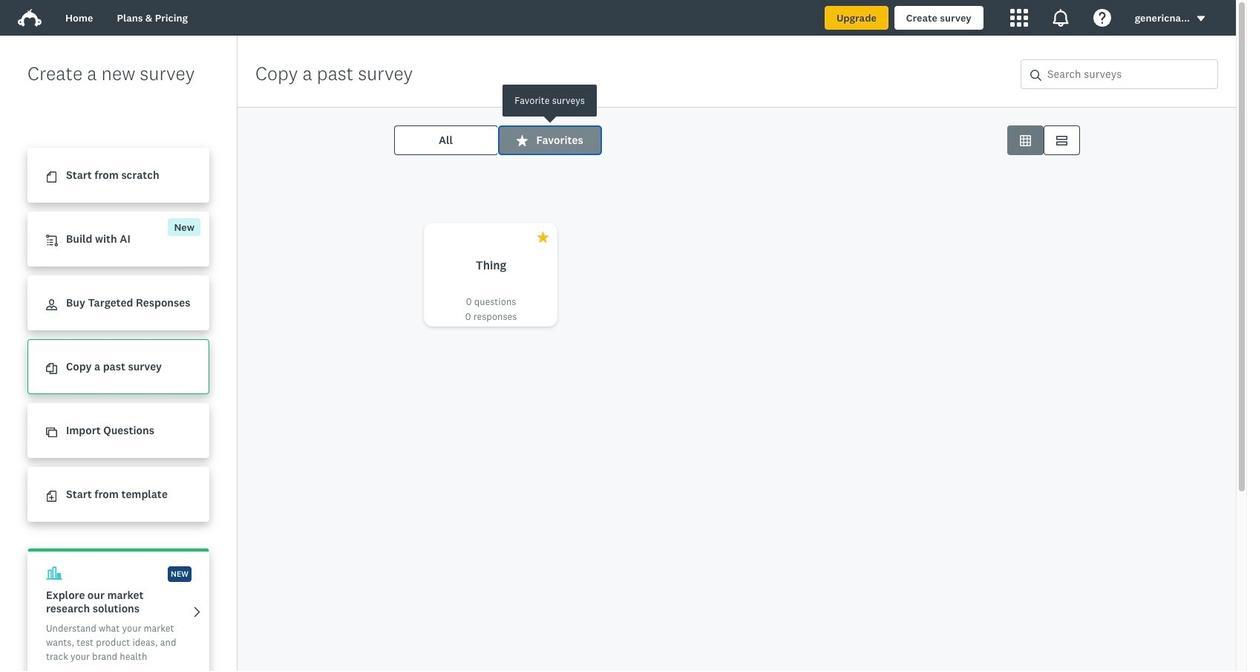 Task type: vqa. For each thing, say whether or not it's contained in the screenshot.
Search surveys field
yes



Task type: describe. For each thing, give the bounding box(es) containing it.
Search surveys field
[[1042, 60, 1218, 88]]

textboxmultiple image
[[1056, 135, 1067, 146]]

documentclone image
[[46, 363, 57, 374]]

help icon image
[[1093, 9, 1111, 27]]

starfilled image
[[537, 232, 548, 243]]

1 brand logo image from the top
[[18, 6, 42, 30]]

document image
[[46, 172, 57, 183]]

chevronright image
[[192, 606, 203, 618]]

notification center icon image
[[1052, 9, 1070, 27]]

search image
[[1031, 70, 1042, 81]]



Task type: locate. For each thing, give the bounding box(es) containing it.
dropdown arrow icon image
[[1196, 14, 1206, 24], [1197, 16, 1205, 21]]

clone image
[[46, 427, 57, 438]]

grid image
[[1020, 135, 1031, 146]]

documentplus image
[[46, 491, 57, 502]]

starfilled image
[[516, 135, 528, 146]]

brand logo image
[[18, 6, 42, 30], [18, 9, 42, 27]]

tooltip
[[439, 84, 661, 117]]

2 brand logo image from the top
[[18, 9, 42, 27]]

products icon image
[[1010, 9, 1028, 27], [1010, 9, 1028, 27]]

user image
[[46, 299, 57, 311]]



